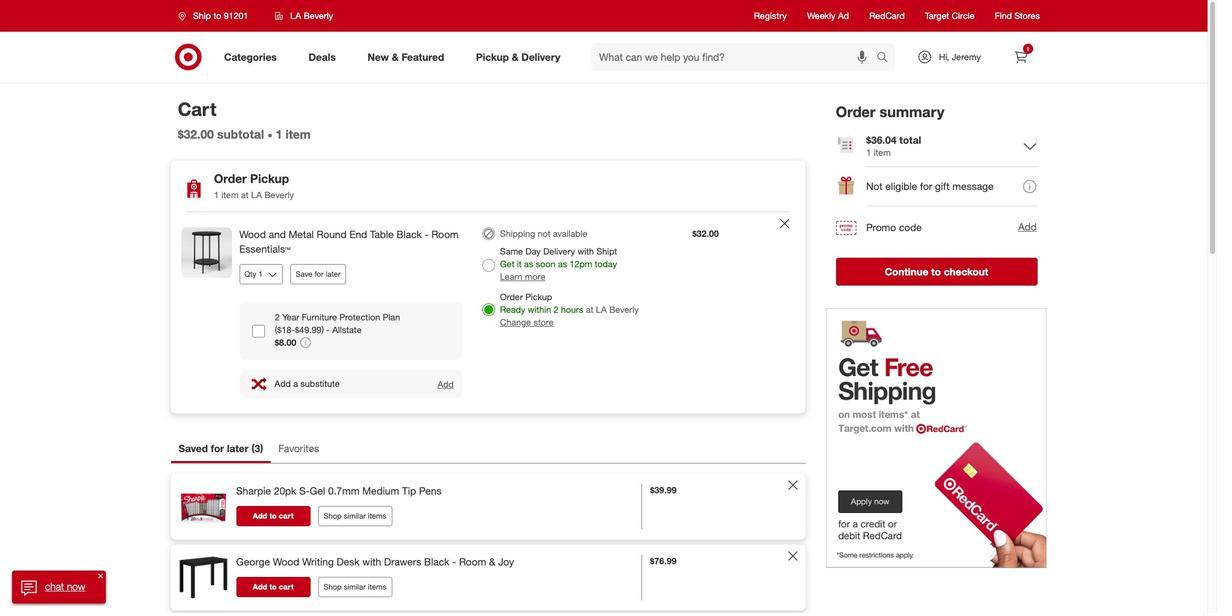 Task type: locate. For each thing, give the bounding box(es) containing it.
sharpie 20pk s-gel 0.7mm medium tip pens
[[236, 485, 442, 498]]

add to cart inside george wood writing desk with drawers black  - room & joy list item
[[253, 583, 294, 592]]

plan
[[383, 312, 400, 323]]

writing
[[302, 556, 334, 569]]

for inside button
[[315, 269, 324, 279]]

favorites
[[278, 443, 319, 455]]

with right desk
[[362, 556, 381, 569]]

add to cart inside sharpie 20pk s-gel 0.7mm medium tip pens list item
[[253, 512, 294, 521]]

items inside george wood writing desk with drawers black  - room & joy list item
[[368, 583, 386, 592]]

add to cart button down 20pk
[[236, 507, 310, 527]]

0 vertical spatial shop similar items
[[324, 512, 386, 521]]

2 add to cart button from the top
[[236, 578, 310, 598]]

1 item
[[276, 127, 311, 142]]

shop for desk
[[324, 583, 342, 592]]

la right 'hours'
[[596, 304, 607, 315]]

- right drawers
[[452, 556, 456, 569]]

1 add to cart from the top
[[253, 512, 294, 521]]

0 vertical spatial order
[[836, 103, 876, 120]]

1 vertical spatial later
[[227, 443, 249, 455]]

$32.00 subtotal
[[178, 127, 264, 142]]

promo
[[866, 221, 896, 234]]

1 vertical spatial room
[[459, 556, 486, 569]]

2 add to cart from the top
[[253, 583, 294, 592]]

-
[[425, 228, 429, 241], [326, 324, 330, 335], [452, 556, 456, 569]]

1 vertical spatial delivery
[[543, 246, 575, 257]]

medium
[[362, 485, 399, 498]]

furniture
[[302, 312, 337, 323]]

0 vertical spatial black
[[397, 228, 422, 241]]

at up essentials™
[[241, 190, 249, 200]]

0 vertical spatial item
[[286, 127, 311, 142]]

george wood writing desk with drawers black  - room & joy link
[[236, 555, 514, 570]]

la up deals link
[[290, 10, 301, 21]]

weekly
[[807, 10, 836, 21]]

0 vertical spatial pickup
[[476, 50, 509, 63]]

cart item ready to fulfill group
[[171, 212, 805, 414]]

shipping not available
[[500, 228, 587, 239]]

0 vertical spatial shop
[[324, 512, 342, 521]]

20pk
[[274, 485, 296, 498]]

2 horizontal spatial beverly
[[609, 304, 639, 315]]

0 vertical spatial la
[[290, 10, 301, 21]]

2 horizontal spatial &
[[512, 50, 519, 63]]

2 vertical spatial for
[[211, 443, 224, 455]]

find
[[995, 10, 1012, 21]]

pickup
[[476, 50, 509, 63], [250, 171, 289, 186], [525, 292, 552, 302]]

order down $32.00 subtotal
[[214, 171, 247, 186]]

1 vertical spatial with
[[362, 556, 381, 569]]

0 vertical spatial with
[[578, 246, 594, 257]]

order inside order pickup 1 item at la beverly
[[214, 171, 247, 186]]

- inside 2 year furniture protection plan ($18-$49.99) - allstate
[[326, 324, 330, 335]]

1 vertical spatial items
[[368, 583, 386, 592]]

0 vertical spatial wood
[[239, 228, 266, 241]]

0 horizontal spatial order
[[214, 171, 247, 186]]

summary
[[880, 103, 944, 120]]

room
[[431, 228, 459, 241], [459, 556, 486, 569]]

0 horizontal spatial beverly
[[265, 190, 294, 200]]

1 vertical spatial shop
[[324, 583, 342, 592]]

0 horizontal spatial at
[[241, 190, 249, 200]]

0 horizontal spatial add button
[[437, 378, 454, 390]]

shop for gel
[[324, 512, 342, 521]]

1 vertical spatial add to cart button
[[236, 578, 310, 598]]

1 vertical spatial add button
[[437, 378, 454, 390]]

2 horizontal spatial order
[[836, 103, 876, 120]]

0 vertical spatial add to cart button
[[236, 507, 310, 527]]

0 vertical spatial delivery
[[521, 50, 560, 63]]

0 vertical spatial later
[[326, 269, 341, 279]]

add to cart for 20pk
[[253, 512, 294, 521]]

1 horizontal spatial order
[[500, 292, 523, 302]]

room right table
[[431, 228, 459, 241]]

1 similar from the top
[[344, 512, 366, 521]]

item right subtotal
[[286, 127, 311, 142]]

to right continue
[[931, 265, 941, 278]]

)
[[260, 443, 263, 455]]

1 items from the top
[[368, 512, 386, 521]]

black right drawers
[[424, 556, 449, 569]]

shop similar items button for with
[[318, 578, 392, 598]]

la up essentials™
[[251, 190, 262, 200]]

redcard
[[869, 10, 905, 21]]

order up ready
[[500, 292, 523, 302]]

shop similar items
[[324, 512, 386, 521], [324, 583, 386, 592]]

order
[[836, 103, 876, 120], [214, 171, 247, 186], [500, 292, 523, 302]]

add to cart for wood
[[253, 583, 294, 592]]

to for add to cart button associated with 20pk
[[269, 512, 277, 521]]

at inside order pickup ready within 2 hours at la beverly change store
[[586, 304, 593, 315]]

0 horizontal spatial with
[[362, 556, 381, 569]]

pickup for order pickup ready within 2 hours at la beverly change store
[[525, 292, 552, 302]]

for right saved
[[211, 443, 224, 455]]

black right table
[[397, 228, 422, 241]]

beverly up deals
[[304, 10, 333, 21]]

wood left 'writing'
[[273, 556, 299, 569]]

room inside list item
[[459, 556, 486, 569]]

1 inside $36.04 total 1 item
[[866, 147, 871, 158]]

add to cart button
[[236, 507, 310, 527], [236, 578, 310, 598]]

stores
[[1014, 10, 1040, 21]]

shop similar items down desk
[[324, 583, 386, 592]]

2 inside order pickup ready within 2 hours at la beverly change store
[[554, 304, 559, 315]]

2 vertical spatial la
[[596, 304, 607, 315]]

1 horizontal spatial $32.00
[[692, 228, 719, 239]]

1 horizontal spatial 2
[[554, 304, 559, 315]]

0 vertical spatial items
[[368, 512, 386, 521]]

1 vertical spatial item
[[874, 147, 891, 158]]

similar inside george wood writing desk with drawers black  - room & joy list item
[[344, 583, 366, 592]]

0 vertical spatial at
[[241, 190, 249, 200]]

for for saved for later ( 3 )
[[211, 443, 224, 455]]

item down the $36.04
[[874, 147, 891, 158]]

0 vertical spatial -
[[425, 228, 429, 241]]

item inside order pickup 1 item at la beverly
[[221, 190, 239, 200]]

shop down sharpie 20pk s-gel 0.7mm medium tip pens link
[[324, 512, 342, 521]]

2 horizontal spatial pickup
[[525, 292, 552, 302]]

with inside same day delivery with shipt get it as soon as 12pm today learn more
[[578, 246, 594, 257]]

to down george
[[269, 583, 277, 592]]

1 horizontal spatial item
[[286, 127, 311, 142]]

cart for 20pk
[[279, 512, 294, 521]]

later left (
[[227, 443, 249, 455]]

0 horizontal spatial black
[[397, 228, 422, 241]]

for
[[920, 180, 932, 193], [315, 269, 324, 279], [211, 443, 224, 455]]

not
[[866, 180, 883, 193]]

registry
[[754, 10, 787, 21]]

beverly inside dropdown button
[[304, 10, 333, 21]]

shop similar items button
[[318, 507, 392, 527], [318, 578, 392, 598]]

1 vertical spatial shop similar items
[[324, 583, 386, 592]]

shop similar items inside george wood writing desk with drawers black  - room & joy list item
[[324, 583, 386, 592]]

1 horizontal spatial later
[[326, 269, 341, 279]]

1 horizontal spatial &
[[489, 556, 495, 569]]

room left joy
[[459, 556, 486, 569]]

1 vertical spatial cart
[[279, 583, 294, 592]]

1 horizontal spatial with
[[578, 246, 594, 257]]

la beverly button
[[267, 4, 341, 27]]

la
[[290, 10, 301, 21], [251, 190, 262, 200], [596, 304, 607, 315]]

allstate
[[332, 324, 362, 335]]

2 left 'hours'
[[554, 304, 559, 315]]

sharpie 20pk s-gel 0.7mm medium tip pens list item
[[170, 474, 805, 540]]

wood up essentials™
[[239, 228, 266, 241]]

items inside sharpie 20pk s-gel 0.7mm medium tip pens list item
[[368, 512, 386, 521]]

2 vertical spatial item
[[221, 190, 239, 200]]

0 vertical spatial similar
[[344, 512, 366, 521]]

shop similar items inside sharpie 20pk s-gel 0.7mm medium tip pens list item
[[324, 512, 386, 521]]

1 shop similar items from the top
[[324, 512, 386, 521]]

0 horizontal spatial as
[[524, 259, 533, 269]]

as right it
[[524, 259, 533, 269]]

hi, jeremy
[[939, 51, 981, 62]]

1 add to cart button from the top
[[236, 507, 310, 527]]

with
[[578, 246, 594, 257], [362, 556, 381, 569]]

to right ship
[[213, 10, 221, 21]]

1 shop similar items button from the top
[[318, 507, 392, 527]]

1 vertical spatial -
[[326, 324, 330, 335]]

1 up wood and metal round end table black - room essentials&#8482; image
[[214, 190, 219, 200]]

Service plan for Wood and Metal Round End Table Black - Room Essentials™ checkbox
[[252, 325, 265, 338]]

2 horizontal spatial item
[[874, 147, 891, 158]]

delivery inside pickup & delivery link
[[521, 50, 560, 63]]

1 horizontal spatial black
[[424, 556, 449, 569]]

✕ button
[[95, 571, 106, 581]]

0 horizontal spatial $32.00
[[178, 127, 214, 142]]

s-
[[299, 485, 310, 498]]

add to cart down george
[[253, 583, 294, 592]]

2 vertical spatial -
[[452, 556, 456, 569]]

1 horizontal spatial la
[[290, 10, 301, 21]]

1 vertical spatial beverly
[[265, 190, 294, 200]]

george wood writing desk with drawers black  - room &#38; joy image
[[178, 553, 229, 604]]

0 horizontal spatial la
[[251, 190, 262, 200]]

shop similar items button inside george wood writing desk with drawers black  - room & joy list item
[[318, 578, 392, 598]]

add inside george wood writing desk with drawers black  - room & joy list item
[[253, 583, 267, 592]]

shop similar items for 0.7mm
[[324, 512, 386, 521]]

0 vertical spatial shop similar items button
[[318, 507, 392, 527]]

- down furniture
[[326, 324, 330, 335]]

for left gift on the right top of page
[[920, 180, 932, 193]]

1 vertical spatial wood
[[273, 556, 299, 569]]

cart
[[279, 512, 294, 521], [279, 583, 294, 592]]

shop similar items down 0.7mm
[[324, 512, 386, 521]]

cart inside george wood writing desk with drawers black  - room & joy list item
[[279, 583, 294, 592]]

1 vertical spatial order
[[214, 171, 247, 186]]

1 vertical spatial la
[[251, 190, 262, 200]]

0 vertical spatial $32.00
[[178, 127, 214, 142]]

1 horizontal spatial as
[[558, 259, 567, 269]]

similar down desk
[[344, 583, 366, 592]]

cart inside sharpie 20pk s-gel 0.7mm medium tip pens list item
[[279, 512, 294, 521]]

chat now dialog
[[12, 571, 106, 604]]

1 vertical spatial add to cart
[[253, 583, 294, 592]]

at right 'hours'
[[586, 304, 593, 315]]

None radio
[[482, 228, 495, 240], [482, 259, 495, 272], [482, 228, 495, 240], [482, 259, 495, 272]]

1 vertical spatial at
[[586, 304, 593, 315]]

order up the $36.04
[[836, 103, 876, 120]]

add to cart down 20pk
[[253, 512, 294, 521]]

2 similar from the top
[[344, 583, 366, 592]]

later inside button
[[326, 269, 341, 279]]

2 vertical spatial beverly
[[609, 304, 639, 315]]

order for order summary
[[836, 103, 876, 120]]

delivery
[[521, 50, 560, 63], [543, 246, 575, 257]]

shop down 'writing'
[[324, 583, 342, 592]]

1 horizontal spatial room
[[459, 556, 486, 569]]

1 vertical spatial for
[[315, 269, 324, 279]]

What can we help you find? suggestions appear below search field
[[592, 43, 880, 71]]

2 shop similar items button from the top
[[318, 578, 392, 598]]

0 horizontal spatial later
[[227, 443, 249, 455]]

item inside $36.04 total 1 item
[[874, 147, 891, 158]]

target circle link
[[925, 10, 975, 22]]

items down medium
[[368, 512, 386, 521]]

2 vertical spatial pickup
[[525, 292, 552, 302]]

2 vertical spatial order
[[500, 292, 523, 302]]

cart for wood
[[279, 583, 294, 592]]

2 cart from the top
[[279, 583, 294, 592]]

2 horizontal spatial -
[[452, 556, 456, 569]]

1 cart from the top
[[279, 512, 294, 521]]

black inside list item
[[424, 556, 449, 569]]

- for table
[[425, 228, 429, 241]]

2 horizontal spatial la
[[596, 304, 607, 315]]

1 vertical spatial pickup
[[250, 171, 289, 186]]

as
[[524, 259, 533, 269], [558, 259, 567, 269]]

1 vertical spatial shop similar items button
[[318, 578, 392, 598]]

shop similar items for with
[[324, 583, 386, 592]]

delivery inside same day delivery with shipt get it as soon as 12pm today learn more
[[543, 246, 575, 257]]

as right the soon
[[558, 259, 567, 269]]

0 vertical spatial beverly
[[304, 10, 333, 21]]

wood and metal round end table black - room essentials™
[[239, 228, 459, 255]]

to inside sharpie 20pk s-gel 0.7mm medium tip pens list item
[[269, 512, 277, 521]]

la inside order pickup 1 item at la beverly
[[251, 190, 262, 200]]

0 vertical spatial cart
[[279, 512, 294, 521]]

add to cart button for wood
[[236, 578, 310, 598]]

add
[[1018, 221, 1037, 233], [275, 378, 291, 389], [437, 379, 454, 390], [253, 512, 267, 521], [253, 583, 267, 592]]

new & featured
[[368, 50, 444, 63]]

0 vertical spatial room
[[431, 228, 459, 241]]

beverly inside order pickup 1 item at la beverly
[[265, 190, 294, 200]]

$32.00
[[178, 127, 214, 142], [692, 228, 719, 239]]

0 horizontal spatial pickup
[[250, 171, 289, 186]]

item for $36.04 total
[[874, 147, 891, 158]]

1 horizontal spatial for
[[315, 269, 324, 279]]

0 horizontal spatial &
[[392, 50, 399, 63]]

items for drawers
[[368, 583, 386, 592]]

0 horizontal spatial for
[[211, 443, 224, 455]]

2 shop similar items from the top
[[324, 583, 386, 592]]

for right save
[[315, 269, 324, 279]]

george wood writing desk with drawers black  - room & joy list item
[[170, 545, 805, 611]]

add button
[[1017, 220, 1037, 235], [437, 378, 454, 390]]

0 vertical spatial add to cart
[[253, 512, 294, 521]]

order inside order pickup ready within 2 hours at la beverly change store
[[500, 292, 523, 302]]

with up 12pm on the top left
[[578, 246, 594, 257]]

2 shop from the top
[[324, 583, 342, 592]]

add to cart
[[253, 512, 294, 521], [253, 583, 294, 592]]

black for table
[[397, 228, 422, 241]]

2 horizontal spatial for
[[920, 180, 932, 193]]

black inside wood and metal round end table black - room essentials™
[[397, 228, 422, 241]]

room inside wood and metal round end table black - room essentials™
[[431, 228, 459, 241]]

1 vertical spatial similar
[[344, 583, 366, 592]]

pickup inside order pickup 1 item at la beverly
[[250, 171, 289, 186]]

0 horizontal spatial room
[[431, 228, 459, 241]]

0 horizontal spatial item
[[221, 190, 239, 200]]

store
[[534, 317, 554, 328]]

shop similar items button inside sharpie 20pk s-gel 0.7mm medium tip pens list item
[[318, 507, 392, 527]]

1 horizontal spatial at
[[586, 304, 593, 315]]

pens
[[419, 485, 442, 498]]

find stores link
[[995, 10, 1040, 22]]

& for pickup
[[512, 50, 519, 63]]

similar inside sharpie 20pk s-gel 0.7mm medium tip pens list item
[[344, 512, 366, 521]]

shop similar items button down desk
[[318, 578, 392, 598]]

desk
[[337, 556, 360, 569]]

shop inside sharpie 20pk s-gel 0.7mm medium tip pens list item
[[324, 512, 342, 521]]

$32.00 inside 'cart item ready to fulfill' group
[[692, 228, 719, 239]]

search button
[[871, 43, 902, 74]]

later
[[326, 269, 341, 279], [227, 443, 249, 455]]

0 horizontal spatial wood
[[239, 228, 266, 241]]

item
[[286, 127, 311, 142], [874, 147, 891, 158], [221, 190, 239, 200]]

1 shop from the top
[[324, 512, 342, 521]]

beverly up and
[[265, 190, 294, 200]]

wood inside list item
[[273, 556, 299, 569]]

2 left year
[[275, 312, 280, 323]]

similar
[[344, 512, 366, 521], [344, 583, 366, 592]]

1 horizontal spatial pickup
[[476, 50, 509, 63]]

target
[[925, 10, 949, 21]]

favorites link
[[271, 437, 327, 464]]

pickup inside order pickup ready within 2 hours at la beverly change store
[[525, 292, 552, 302]]

1 horizontal spatial beverly
[[304, 10, 333, 21]]

1 down the $36.04
[[866, 147, 871, 158]]

- right table
[[425, 228, 429, 241]]

to down 20pk
[[269, 512, 277, 521]]

available
[[553, 228, 587, 239]]

0 vertical spatial add button
[[1017, 220, 1037, 235]]

beverly
[[304, 10, 333, 21], [265, 190, 294, 200], [609, 304, 639, 315]]

items down george wood writing desk with drawers black  - room & joy link
[[368, 583, 386, 592]]

1 horizontal spatial wood
[[273, 556, 299, 569]]

similar down 0.7mm
[[344, 512, 366, 521]]

1 vertical spatial $32.00
[[692, 228, 719, 239]]

- inside list item
[[452, 556, 456, 569]]

$32.00 for $32.00
[[692, 228, 719, 239]]

sharpie 20pk s-gel 0.7mm medium tip pens link
[[236, 484, 442, 499]]

0 horizontal spatial -
[[326, 324, 330, 335]]

and
[[269, 228, 286, 241]]

1 vertical spatial black
[[424, 556, 449, 569]]

to inside george wood writing desk with drawers black  - room & joy list item
[[269, 583, 277, 592]]

1 horizontal spatial -
[[425, 228, 429, 241]]

shop similar items button down 0.7mm
[[318, 507, 392, 527]]

shop inside george wood writing desk with drawers black  - room & joy list item
[[324, 583, 342, 592]]

save for later button
[[290, 264, 346, 285]]

0 horizontal spatial 2
[[275, 312, 280, 323]]

room for george wood writing desk with drawers black  - room & joy
[[459, 556, 486, 569]]

learn more button
[[500, 271, 545, 283]]

2 items from the top
[[368, 583, 386, 592]]

- inside wood and metal round end table black - room essentials™
[[425, 228, 429, 241]]

0 vertical spatial for
[[920, 180, 932, 193]]

1 horizontal spatial add button
[[1017, 220, 1037, 235]]

& for new
[[392, 50, 399, 63]]

later right save
[[326, 269, 341, 279]]

add to cart button down george
[[236, 578, 310, 598]]

$36.04 total 1 item
[[866, 134, 921, 158]]

item down $32.00 subtotal
[[221, 190, 239, 200]]

beverly down today
[[609, 304, 639, 315]]



Task type: vqa. For each thing, say whether or not it's contained in the screenshot.
2 Year Furniture Protection Plan ($18-$49.99) - Allstate
yes



Task type: describe. For each thing, give the bounding box(es) containing it.
end
[[349, 228, 367, 241]]

item for order pickup
[[221, 190, 239, 200]]

add button inside 'cart item ready to fulfill' group
[[437, 378, 454, 390]]

1 down stores
[[1026, 45, 1030, 53]]

✕
[[98, 572, 103, 580]]

- for drawers
[[452, 556, 456, 569]]

round
[[317, 228, 347, 241]]

joy
[[498, 556, 514, 569]]

message
[[952, 180, 994, 193]]

day
[[525, 246, 541, 257]]

george wood writing desk with drawers black  - room & joy
[[236, 556, 514, 569]]

same day delivery with shipt get it as soon as 12pm today learn more
[[500, 246, 617, 282]]

black for drawers
[[424, 556, 449, 569]]

cart
[[178, 98, 217, 120]]

new
[[368, 50, 389, 63]]

pickup & delivery
[[476, 50, 560, 63]]

$39.99
[[650, 485, 677, 496]]

sharpie
[[236, 485, 271, 498]]

la inside la beverly dropdown button
[[290, 10, 301, 21]]

la beverly
[[290, 10, 333, 21]]

similar for 0.7mm
[[344, 512, 366, 521]]

continue to checkout button
[[836, 258, 1037, 286]]

order pickup 1 item at la beverly
[[214, 171, 294, 200]]

& inside list item
[[489, 556, 495, 569]]

Store pickup radio
[[482, 304, 495, 316]]

today
[[595, 259, 617, 269]]

delivery for day
[[543, 246, 575, 257]]

order pickup ready within 2 hours at la beverly change store
[[500, 292, 639, 328]]

gift
[[935, 180, 950, 193]]

jeremy
[[952, 51, 981, 62]]

2 inside 2 year furniture protection plan ($18-$49.99) - allstate
[[275, 312, 280, 323]]

it
[[517, 259, 522, 269]]

drawers
[[384, 556, 421, 569]]

ready
[[500, 304, 525, 315]]

same
[[500, 246, 523, 257]]

for for save for later
[[315, 269, 324, 279]]

order summary
[[836, 103, 944, 120]]

la inside order pickup ready within 2 hours at la beverly change store
[[596, 304, 607, 315]]

later for save for later
[[326, 269, 341, 279]]

more
[[525, 271, 545, 282]]

categories
[[224, 50, 277, 63]]

wood and metal round end table black - room essentials&#8482; image
[[181, 228, 232, 278]]

order for order pickup 1 item at la beverly
[[214, 171, 247, 186]]

similar for with
[[344, 583, 366, 592]]

saved
[[178, 443, 208, 455]]

essentials™
[[239, 243, 290, 255]]

circle
[[952, 10, 975, 21]]

year
[[282, 312, 299, 323]]

to for wood's add to cart button
[[269, 583, 277, 592]]

0.7mm
[[328, 485, 359, 498]]

$32.00 for $32.00 subtotal
[[178, 127, 214, 142]]

registry link
[[754, 10, 787, 22]]

eligible
[[885, 180, 917, 193]]

hours
[[561, 304, 583, 315]]

91201
[[224, 10, 248, 21]]

total
[[899, 134, 921, 146]]

save
[[296, 269, 312, 279]]

get free shipping on hundreds of thousands of items* with target redcard. apply now for a credit or debit redcard. *some restrictions apply. image
[[826, 309, 1046, 568]]

continue to checkout
[[885, 265, 988, 278]]

add to cart button for 20pk
[[236, 507, 310, 527]]

get
[[500, 259, 514, 269]]

sharpie 20pk s-gel 0.7mm medium tip pens image
[[178, 482, 229, 533]]

find stores
[[995, 10, 1040, 21]]

(
[[251, 443, 255, 455]]

12pm
[[570, 259, 592, 269]]

ship to 91201 button
[[170, 4, 262, 27]]

pickup & delivery link
[[465, 43, 576, 71]]

tip
[[402, 485, 416, 498]]

target circle
[[925, 10, 975, 21]]

$36.04
[[866, 134, 897, 146]]

checkout
[[944, 265, 988, 278]]

george
[[236, 556, 270, 569]]

delivery for &
[[521, 50, 560, 63]]

$49.99)
[[295, 324, 324, 335]]

to inside dropdown button
[[213, 10, 221, 21]]

items for medium
[[368, 512, 386, 521]]

within
[[528, 304, 551, 315]]

1 inside order pickup 1 item at la beverly
[[214, 190, 219, 200]]

learn
[[500, 271, 522, 282]]

2 year furniture protection plan ($18-$49.99) - allstate
[[275, 312, 400, 335]]

weekly ad link
[[807, 10, 849, 22]]

soon
[[536, 259, 555, 269]]

1 as from the left
[[524, 259, 533, 269]]

search
[[871, 52, 902, 64]]

with inside george wood writing desk with drawers black  - room & joy link
[[362, 556, 381, 569]]

change
[[500, 317, 531, 328]]

not
[[538, 228, 551, 239]]

wood inside wood and metal round end table black - room essentials™
[[239, 228, 266, 241]]

protection
[[339, 312, 380, 323]]

subtotal
[[217, 127, 264, 142]]

code
[[899, 221, 922, 234]]

shipt
[[596, 246, 617, 257]]

room for wood and metal round end table black - room essentials™
[[431, 228, 459, 241]]

2 as from the left
[[558, 259, 567, 269]]

shop similar items button for 0.7mm
[[318, 507, 392, 527]]

wood and metal round end table black - room essentials™ link
[[239, 228, 462, 257]]

pickup inside pickup & delivery link
[[476, 50, 509, 63]]

1 right subtotal
[[276, 127, 282, 142]]

chat now button
[[12, 571, 106, 604]]

at inside order pickup 1 item at la beverly
[[241, 190, 249, 200]]

$8.00
[[275, 337, 296, 348]]

gel
[[310, 485, 325, 498]]

change store button
[[500, 316, 554, 329]]

($18-
[[275, 324, 295, 335]]

later for saved for later ( 3 )
[[227, 443, 249, 455]]

shipping
[[500, 228, 535, 239]]

beverly inside order pickup ready within 2 hours at la beverly change store
[[609, 304, 639, 315]]

ship
[[193, 10, 211, 21]]

- for ($18-
[[326, 324, 330, 335]]

pickup for order pickup 1 item at la beverly
[[250, 171, 289, 186]]

table
[[370, 228, 394, 241]]

add inside sharpie 20pk s-gel 0.7mm medium tip pens list item
[[253, 512, 267, 521]]

substitute
[[301, 378, 340, 389]]

weekly ad
[[807, 10, 849, 21]]

chat
[[45, 581, 64, 593]]

a
[[293, 378, 298, 389]]

order for order pickup ready within 2 hours at la beverly change store
[[500, 292, 523, 302]]

chat now
[[45, 581, 85, 593]]

to for continue to checkout button
[[931, 265, 941, 278]]



